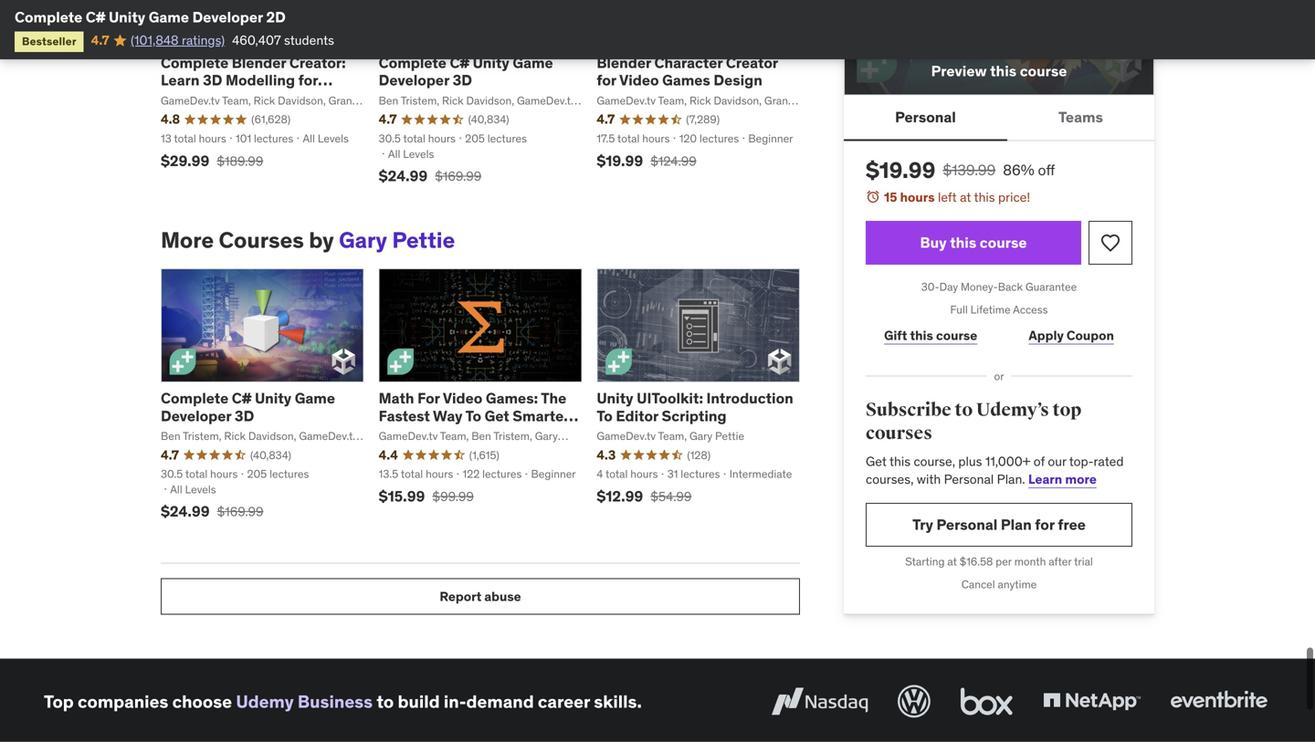 Task type: vqa. For each thing, say whether or not it's contained in the screenshot.


Task type: locate. For each thing, give the bounding box(es) containing it.
abbitt inside gamedev.tv team, rick davidson, grant abbitt
[[161, 109, 191, 123]]

lectures
[[254, 131, 293, 146], [487, 131, 527, 146], [700, 131, 739, 146], [269, 467, 309, 481], [482, 467, 522, 481], [681, 467, 720, 481]]

2 vertical spatial levels
[[185, 483, 216, 497]]

tristem,
[[401, 93, 439, 108], [183, 429, 221, 443], [494, 429, 532, 443]]

2 abbitt from the left
[[597, 109, 627, 123]]

course inside "link"
[[936, 327, 977, 344]]

get up courses,
[[866, 453, 887, 470]]

1 horizontal spatial 205
[[465, 131, 485, 146]]

2 horizontal spatial 3d
[[453, 71, 472, 90]]

for
[[298, 71, 318, 90], [597, 71, 616, 90], [1035, 515, 1055, 534]]

buy this course
[[920, 233, 1027, 252]]

video left games
[[619, 71, 659, 90]]

0 vertical spatial get
[[485, 407, 509, 425]]

beginner for math for video games: the fastest way to get smarter at math
[[531, 467, 576, 481]]

0 horizontal spatial learn
[[161, 71, 200, 90]]

complete c# unity game developer 3d link for "40834 reviews" element to the bottom
[[161, 389, 335, 425]]

for up 17.5
[[597, 71, 616, 90]]

ben
[[379, 93, 398, 108], [161, 429, 180, 443], [471, 429, 491, 443]]

1 horizontal spatial (40,834)
[[468, 112, 509, 127]]

price!
[[998, 189, 1030, 206]]

math left for
[[379, 389, 414, 408]]

0 vertical spatial 40834 reviews element
[[468, 112, 509, 127]]

udemy's
[[976, 399, 1049, 422]]

0 horizontal spatial 30.5
[[161, 467, 183, 481]]

205
[[465, 131, 485, 146], [247, 467, 267, 481]]

apply coupon button
[[1010, 318, 1132, 354]]

abbitt up 13
[[161, 109, 191, 123]]

lectures for unity uitoolkit: introduction to editor scripting
[[681, 467, 720, 481]]

personal
[[895, 108, 956, 126], [944, 471, 994, 488], [937, 515, 997, 534]]

0 horizontal spatial at
[[947, 555, 957, 569]]

udemy
[[236, 691, 294, 713]]

0 horizontal spatial 205 lectures all levels
[[170, 467, 309, 497]]

this inside get this course, plus 11,000+ of our top-rated courses, with personal plan.
[[889, 453, 911, 470]]

0 horizontal spatial 205
[[247, 467, 267, 481]]

left
[[938, 189, 957, 206]]

1 vertical spatial get
[[866, 453, 887, 470]]

get up gamedev.tv team, ben tristem, gary pettie
[[485, 407, 509, 425]]

beginner right 120 lectures
[[748, 131, 793, 146]]

hours
[[199, 131, 226, 146], [428, 131, 456, 146], [642, 131, 670, 146], [900, 189, 935, 206], [210, 467, 238, 481], [426, 467, 453, 481], [630, 467, 658, 481]]

4.3
[[597, 447, 616, 463]]

team, inside blender character creator for video games design gamedev.tv team, rick davidson, grant abbitt
[[658, 93, 687, 108]]

(61,628)
[[251, 112, 291, 127]]

for down students
[[298, 71, 318, 90]]

unity inside unity uitoolkit: introduction to editor scripting gamedev.tv team, gary pettie
[[597, 389, 633, 408]]

30-
[[921, 280, 939, 294]]

1 horizontal spatial 30.5
[[379, 131, 401, 146]]

gamedev.tv inside unity uitoolkit: introduction to editor scripting gamedev.tv team, gary pettie
[[597, 429, 656, 443]]

$29.99 $189.99
[[161, 151, 263, 170]]

$12.99 $54.99
[[597, 487, 692, 506]]

gary inside unity uitoolkit: introduction to editor scripting gamedev.tv team, gary pettie
[[689, 429, 712, 443]]

2 vertical spatial developer
[[161, 407, 231, 425]]

this
[[990, 62, 1017, 80], [974, 189, 995, 206], [950, 233, 976, 252], [910, 327, 933, 344], [889, 453, 911, 470]]

0 vertical spatial complete c# unity game developer 3d ben tristem, rick davidson, gamedev.tv team, gary pettie
[[379, 53, 576, 123]]

0 horizontal spatial to
[[465, 407, 481, 425]]

(1,615)
[[469, 448, 499, 462]]

this right gift
[[910, 327, 933, 344]]

video inside math for video games: the fastest way to get smarter at math
[[443, 389, 482, 408]]

1 horizontal spatial to
[[955, 399, 973, 422]]

0 horizontal spatial $24.99 $169.99
[[161, 502, 264, 521]]

0 vertical spatial math
[[379, 389, 414, 408]]

buy this course button
[[866, 221, 1081, 265]]

for inside blender character creator for video games design gamedev.tv team, rick davidson, grant abbitt
[[597, 71, 616, 90]]

to
[[955, 399, 973, 422], [377, 691, 394, 713]]

1 vertical spatial 30.5
[[161, 467, 183, 481]]

intermediate
[[729, 467, 792, 481]]

this left price! on the right top
[[974, 189, 995, 206]]

abbitt
[[161, 109, 191, 123], [597, 109, 627, 123]]

0 horizontal spatial 30.5 total hours
[[161, 467, 238, 481]]

15
[[884, 189, 897, 206]]

$19.99
[[597, 151, 643, 170], [866, 157, 935, 184]]

or
[[994, 369, 1004, 383]]

0 horizontal spatial all
[[170, 483, 182, 497]]

0 horizontal spatial get
[[485, 407, 509, 425]]

0 vertical spatial 30.5 total hours
[[379, 131, 456, 146]]

0 horizontal spatial 40834 reviews element
[[250, 448, 291, 463]]

blender left character
[[597, 53, 651, 72]]

personal down plus
[[944, 471, 994, 488]]

1 vertical spatial (40,834)
[[250, 448, 291, 462]]

math right at
[[397, 424, 433, 443]]

cancel
[[961, 577, 995, 592]]

$19.99 up 15
[[866, 157, 935, 184]]

1 abbitt from the left
[[161, 109, 191, 123]]

total for 31 lectures
[[605, 467, 628, 481]]

grant down creator
[[764, 93, 792, 108]]

plus
[[958, 453, 982, 470]]

1 horizontal spatial grant
[[764, 93, 792, 108]]

(7,289)
[[686, 112, 720, 127]]

personal inside get this course, plus 11,000+ of our top-rated courses, with personal plan.
[[944, 471, 994, 488]]

0 horizontal spatial 3d
[[203, 71, 222, 90]]

$19.99 down 17.5 total hours
[[597, 151, 643, 170]]

1 grant from the left
[[328, 93, 356, 108]]

report abuse button
[[161, 579, 800, 615]]

4.4
[[379, 447, 398, 463]]

1 vertical spatial beginner
[[531, 467, 576, 481]]

1 horizontal spatial video
[[619, 71, 659, 90]]

2 grant from the left
[[764, 93, 792, 108]]

to
[[465, 407, 481, 425], [597, 407, 613, 425]]

gary
[[410, 109, 433, 123], [339, 227, 387, 254], [535, 429, 558, 443], [689, 429, 712, 443], [192, 445, 215, 459]]

0 horizontal spatial (40,834)
[[250, 448, 291, 462]]

try personal plan for free link
[[866, 503, 1132, 547]]

$24.99 $169.99
[[379, 167, 481, 185], [161, 502, 264, 521]]

0 horizontal spatial $19.99
[[597, 151, 643, 170]]

61628 reviews element
[[251, 112, 291, 127]]

0 horizontal spatial tristem,
[[183, 429, 221, 443]]

learn
[[161, 71, 200, 90], [1028, 471, 1062, 488]]

course
[[1020, 62, 1067, 80], [980, 233, 1027, 252], [936, 327, 977, 344]]

1 horizontal spatial 30.5 total hours
[[379, 131, 456, 146]]

math for video games: the fastest way to get smarter at math
[[379, 389, 569, 443]]

this inside "link"
[[910, 327, 933, 344]]

0 horizontal spatial grant
[[328, 93, 356, 108]]

1 horizontal spatial get
[[866, 453, 887, 470]]

course for preview this course
[[1020, 62, 1067, 80]]

guarantee
[[1025, 280, 1077, 294]]

per
[[996, 555, 1012, 569]]

get inside get this course, plus 11,000+ of our top-rated courses, with personal plan.
[[866, 453, 887, 470]]

0 horizontal spatial for
[[298, 71, 318, 90]]

davidson, inside blender character creator for video games design gamedev.tv team, rick davidson, grant abbitt
[[714, 93, 762, 108]]

0 vertical spatial $169.99
[[435, 168, 481, 185]]

1 vertical spatial 205
[[247, 467, 267, 481]]

gamedev.tv inside gamedev.tv team, ben tristem, gary pettie
[[379, 429, 438, 443]]

personal up $16.58
[[937, 515, 997, 534]]

tristem, inside gamedev.tv team, ben tristem, gary pettie
[[494, 429, 532, 443]]

to right way
[[465, 407, 481, 425]]

gift this course
[[884, 327, 977, 344]]

2 to from the left
[[597, 407, 613, 425]]

1 horizontal spatial $24.99
[[379, 167, 428, 185]]

coupon
[[1067, 327, 1114, 344]]

$15.99
[[379, 487, 425, 506]]

anytime
[[998, 577, 1037, 592]]

17.5
[[597, 131, 615, 146]]

blender down 460,407
[[232, 53, 286, 72]]

1 blender from the left
[[232, 53, 286, 72]]

get
[[485, 407, 509, 425], [866, 453, 887, 470]]

7289 reviews element
[[686, 112, 720, 127]]

15 hours left at this price!
[[884, 189, 1030, 206]]

0 horizontal spatial to
[[377, 691, 394, 713]]

choose
[[172, 691, 232, 713]]

volkswagen image
[[894, 682, 934, 722]]

udemy business link
[[236, 691, 373, 713]]

learn inside the complete blender creator: learn 3d modelling for beginners
[[161, 71, 200, 90]]

0 vertical spatial $24.99 $169.99
[[379, 167, 481, 185]]

205 lectures all levels
[[388, 131, 527, 161], [170, 467, 309, 497]]

personal down the 'preview'
[[895, 108, 956, 126]]

1 horizontal spatial game
[[295, 389, 335, 408]]

courses,
[[866, 471, 914, 488]]

1 vertical spatial $169.99
[[217, 504, 264, 520]]

this right buy in the top of the page
[[950, 233, 976, 252]]

video right for
[[443, 389, 482, 408]]

1 horizontal spatial at
[[960, 189, 971, 206]]

2 horizontal spatial for
[[1035, 515, 1055, 534]]

1 to from the left
[[465, 407, 481, 425]]

1 horizontal spatial beginner
[[748, 131, 793, 146]]

course for buy this course
[[980, 233, 1027, 252]]

abbitt up 17.5
[[597, 109, 627, 123]]

1 vertical spatial c#
[[450, 53, 469, 72]]

course up back
[[980, 233, 1027, 252]]

0 horizontal spatial video
[[443, 389, 482, 408]]

0 vertical spatial beginner
[[748, 131, 793, 146]]

0 vertical spatial all
[[303, 131, 315, 146]]

0 horizontal spatial beginner
[[531, 467, 576, 481]]

1 vertical spatial course
[[980, 233, 1027, 252]]

13
[[161, 131, 171, 146]]

122 lectures
[[463, 467, 522, 481]]

wishlist image
[[1100, 232, 1121, 254]]

30.5 total hours
[[379, 131, 456, 146], [161, 467, 238, 481]]

0 horizontal spatial $24.99
[[161, 502, 210, 521]]

0 vertical spatial complete c# unity game developer 3d link
[[379, 53, 553, 90]]

101
[[236, 131, 251, 146]]

gift
[[884, 327, 907, 344]]

0 vertical spatial to
[[955, 399, 973, 422]]

0 vertical spatial video
[[619, 71, 659, 90]]

course up teams
[[1020, 62, 1067, 80]]

40834 reviews element
[[468, 112, 509, 127], [250, 448, 291, 463]]

0 vertical spatial levels
[[318, 131, 349, 146]]

1 vertical spatial at
[[947, 555, 957, 569]]

1 vertical spatial complete c# unity game developer 3d link
[[161, 389, 335, 425]]

to left editor
[[597, 407, 613, 425]]

1 horizontal spatial complete c# unity game developer 3d link
[[379, 53, 553, 90]]

complete c# unity game developer 3d ben tristem, rick davidson, gamedev.tv team, gary pettie
[[379, 53, 576, 123], [161, 389, 358, 459]]

0 horizontal spatial $169.99
[[217, 504, 264, 520]]

1 horizontal spatial tristem,
[[401, 93, 439, 108]]

eventbrite image
[[1166, 682, 1271, 722]]

modelling
[[226, 71, 295, 90]]

beginner
[[748, 131, 793, 146], [531, 467, 576, 481]]

creator
[[726, 53, 778, 72]]

this right the 'preview'
[[990, 62, 1017, 80]]

course down full
[[936, 327, 977, 344]]

0 horizontal spatial game
[[149, 8, 189, 26]]

beginner left 4
[[531, 467, 576, 481]]

1 vertical spatial personal
[[944, 471, 994, 488]]

to left udemy's
[[955, 399, 973, 422]]

lifetime
[[970, 303, 1011, 317]]

to left build
[[377, 691, 394, 713]]

character
[[654, 53, 723, 72]]

1 vertical spatial all
[[388, 147, 400, 161]]

1 horizontal spatial levels
[[318, 131, 349, 146]]

report abuse
[[440, 588, 521, 605]]

learn more
[[1028, 471, 1097, 488]]

0 vertical spatial learn
[[161, 71, 200, 90]]

this for preview
[[990, 62, 1017, 80]]

30.5 for "40834 reviews" element to the right
[[379, 131, 401, 146]]

this up courses,
[[889, 453, 911, 470]]

$99.99
[[432, 488, 474, 505]]

0 horizontal spatial blender
[[232, 53, 286, 72]]

of
[[1034, 453, 1045, 470]]

1 vertical spatial 30.5 total hours
[[161, 467, 238, 481]]

0 horizontal spatial abbitt
[[161, 109, 191, 123]]

for left free
[[1035, 515, 1055, 534]]

2 blender from the left
[[597, 53, 651, 72]]

pettie inside gamedev.tv team, ben tristem, gary pettie
[[379, 445, 408, 459]]

$15.99 $99.99
[[379, 487, 474, 506]]

0 vertical spatial 30.5
[[379, 131, 401, 146]]

team, inside gamedev.tv team, ben tristem, gary pettie
[[440, 429, 469, 443]]

learn down of
[[1028, 471, 1062, 488]]

beginners
[[161, 88, 232, 107]]

122
[[463, 467, 480, 481]]

1 vertical spatial $24.99
[[161, 502, 210, 521]]

games
[[662, 71, 710, 90]]

complete blender creator: learn 3d modelling for beginners link
[[161, 53, 346, 107]]

team, inside gamedev.tv team, rick davidson, grant abbitt
[[222, 93, 251, 108]]

30.5 for "40834 reviews" element to the bottom
[[161, 467, 183, 481]]

davidson, inside gamedev.tv team, rick davidson, grant abbitt
[[278, 93, 326, 108]]

$19.99 $124.99
[[597, 151, 697, 170]]

at left $16.58
[[947, 555, 957, 569]]

1 horizontal spatial $24.99 $169.99
[[379, 167, 481, 185]]

in-
[[444, 691, 466, 713]]

$12.99
[[597, 487, 643, 506]]

learn up 4.8
[[161, 71, 200, 90]]

this for get
[[889, 453, 911, 470]]

tab list
[[844, 96, 1154, 141]]

levels
[[318, 131, 349, 146], [403, 147, 434, 161], [185, 483, 216, 497]]

grant up all levels at the top left of page
[[328, 93, 356, 108]]

0 vertical spatial game
[[149, 8, 189, 26]]

0 horizontal spatial c#
[[86, 8, 105, 26]]

1 horizontal spatial $19.99
[[866, 157, 935, 184]]

0 vertical spatial personal
[[895, 108, 956, 126]]

0 horizontal spatial complete c# unity game developer 3d link
[[161, 389, 335, 425]]

at right left
[[960, 189, 971, 206]]

try personal plan for free
[[912, 515, 1086, 534]]

1 vertical spatial game
[[513, 53, 553, 72]]

our
[[1048, 453, 1066, 470]]

report
[[440, 588, 481, 605]]

2 horizontal spatial tristem,
[[494, 429, 532, 443]]



Task type: describe. For each thing, give the bounding box(es) containing it.
complete inside the complete blender creator: learn 3d modelling for beginners
[[161, 53, 229, 72]]

more
[[1065, 471, 1097, 488]]

gamedev.tv inside gamedev.tv team, rick davidson, grant abbitt
[[161, 93, 220, 108]]

$189.99
[[217, 153, 263, 169]]

for for try
[[1035, 515, 1055, 534]]

get this course, plus 11,000+ of our top-rated courses, with personal plan.
[[866, 453, 1124, 488]]

complete c# unity game developer 3d link for "40834 reviews" element to the right
[[379, 53, 553, 90]]

1 horizontal spatial ben
[[379, 93, 398, 108]]

personal button
[[844, 96, 1007, 139]]

lectures for math for video games: the fastest way to get smarter at math
[[482, 467, 522, 481]]

13.5
[[379, 467, 398, 481]]

2 vertical spatial game
[[295, 389, 335, 408]]

box image
[[956, 682, 1017, 722]]

top
[[1052, 399, 1081, 422]]

creator:
[[289, 53, 346, 72]]

lectures for blender character creator for video games design
[[700, 131, 739, 146]]

gary pettie link
[[339, 227, 455, 254]]

120
[[679, 131, 697, 146]]

11,000+
[[985, 453, 1030, 470]]

gary inside gamedev.tv team, ben tristem, gary pettie
[[535, 429, 558, 443]]

$19.99 $139.99 86% off
[[866, 157, 1055, 184]]

0 vertical spatial (40,834)
[[468, 112, 509, 127]]

starting
[[905, 555, 945, 569]]

skills.
[[594, 691, 642, 713]]

2 horizontal spatial game
[[513, 53, 553, 72]]

rick inside blender character creator for video games design gamedev.tv team, rick davidson, grant abbitt
[[689, 93, 711, 108]]

86%
[[1003, 161, 1034, 180]]

business
[[298, 691, 373, 713]]

2 vertical spatial all
[[170, 483, 182, 497]]

top
[[44, 691, 74, 713]]

preview this course button
[[844, 0, 1154, 96]]

1 horizontal spatial c#
[[232, 389, 251, 408]]

2 vertical spatial personal
[[937, 515, 997, 534]]

gamedev.tv inside blender character creator for video games design gamedev.tv team, rick davidson, grant abbitt
[[597, 93, 656, 108]]

0 vertical spatial at
[[960, 189, 971, 206]]

blender inside the complete blender creator: learn 3d modelling for beginners
[[232, 53, 286, 72]]

this for gift
[[910, 327, 933, 344]]

total for 101 lectures
[[174, 131, 196, 146]]

get inside math for video games: the fastest way to get smarter at math
[[485, 407, 509, 425]]

nasdaq image
[[767, 682, 872, 722]]

abuse
[[484, 588, 521, 605]]

lectures for complete blender creator: learn 3d modelling for beginners
[[254, 131, 293, 146]]

31
[[667, 467, 678, 481]]

the
[[541, 389, 566, 408]]

abbitt inside blender character creator for video games design gamedev.tv team, rick davidson, grant abbitt
[[597, 109, 627, 123]]

with
[[917, 471, 941, 488]]

$54.99
[[650, 488, 692, 505]]

30.5 total hours for "40834 reviews" element to the right
[[379, 131, 456, 146]]

1 horizontal spatial complete c# unity game developer 3d ben tristem, rick davidson, gamedev.tv team, gary pettie
[[379, 53, 576, 123]]

demand
[[466, 691, 534, 713]]

460,407 students
[[232, 32, 334, 48]]

more
[[161, 227, 214, 254]]

0 vertical spatial developer
[[192, 8, 263, 26]]

4.8
[[161, 111, 180, 128]]

blender inside blender character creator for video games design gamedev.tv team, rick davidson, grant abbitt
[[597, 53, 651, 72]]

(128)
[[687, 448, 711, 462]]

1 vertical spatial math
[[397, 424, 433, 443]]

2 horizontal spatial c#
[[450, 53, 469, 72]]

gift this course link
[[866, 318, 996, 354]]

access
[[1013, 303, 1048, 317]]

courses
[[866, 423, 932, 445]]

0 horizontal spatial complete c# unity game developer 3d ben tristem, rick davidson, gamedev.tv team, gary pettie
[[161, 389, 358, 459]]

1 vertical spatial to
[[377, 691, 394, 713]]

trial
[[1074, 555, 1093, 569]]

1 vertical spatial developer
[[379, 71, 449, 90]]

0 vertical spatial 205
[[465, 131, 485, 146]]

1 horizontal spatial all
[[303, 131, 315, 146]]

$16.58
[[960, 555, 993, 569]]

1 horizontal spatial 3d
[[235, 407, 254, 425]]

career
[[538, 691, 590, 713]]

ratings)
[[182, 32, 225, 48]]

more courses by gary pettie
[[161, 227, 455, 254]]

after
[[1049, 555, 1072, 569]]

try
[[912, 515, 933, 534]]

top companies choose udemy business to build in-demand career skills.
[[44, 691, 642, 713]]

pettie inside unity uitoolkit: introduction to editor scripting gamedev.tv team, gary pettie
[[715, 429, 744, 443]]

course for gift this course
[[936, 327, 977, 344]]

grant inside gamedev.tv team, rick davidson, grant abbitt
[[328, 93, 356, 108]]

for inside the complete blender creator: learn 3d modelling for beginners
[[298, 71, 318, 90]]

30-day money-back guarantee full lifetime access
[[921, 280, 1077, 317]]

bestseller
[[22, 34, 76, 48]]

subscribe to udemy's top courses
[[866, 399, 1081, 445]]

beginner for blender character creator for video games design
[[748, 131, 793, 146]]

$19.99 for $19.99 $124.99
[[597, 151, 643, 170]]

3d inside the complete blender creator: learn 3d modelling for beginners
[[203, 71, 222, 90]]

blender character creator for video games design gamedev.tv team, rick davidson, grant abbitt
[[597, 53, 792, 123]]

full
[[950, 303, 968, 317]]

grant inside blender character creator for video games design gamedev.tv team, rick davidson, grant abbitt
[[764, 93, 792, 108]]

31 lectures
[[667, 467, 720, 481]]

120 lectures
[[679, 131, 739, 146]]

unity uitoolkit: introduction to editor scripting gamedev.tv team, gary pettie
[[597, 389, 793, 443]]

month
[[1014, 555, 1046, 569]]

0 horizontal spatial ben
[[161, 429, 180, 443]]

1 horizontal spatial 40834 reviews element
[[468, 112, 509, 127]]

math for video games: the fastest way to get smarter at math link
[[379, 389, 578, 443]]

team, inside unity uitoolkit: introduction to editor scripting gamedev.tv team, gary pettie
[[658, 429, 687, 443]]

total for 120 lectures
[[617, 131, 640, 146]]

starting at $16.58 per month after trial cancel anytime
[[905, 555, 1093, 592]]

1 vertical spatial learn
[[1028, 471, 1062, 488]]

for
[[417, 389, 440, 408]]

0 vertical spatial c#
[[86, 8, 105, 26]]

smarter
[[513, 407, 569, 425]]

rick inside gamedev.tv team, rick davidson, grant abbitt
[[254, 93, 275, 108]]

build
[[398, 691, 440, 713]]

1 vertical spatial 205 lectures all levels
[[170, 467, 309, 497]]

students
[[284, 32, 334, 48]]

1 vertical spatial levels
[[403, 147, 434, 161]]

0 horizontal spatial levels
[[185, 483, 216, 497]]

460,407
[[232, 32, 281, 48]]

total for 122 lectures
[[401, 467, 423, 481]]

$19.99 for $19.99 $139.99 86% off
[[866, 157, 935, 184]]

video inside blender character creator for video games design gamedev.tv team, rick davidson, grant abbitt
[[619, 71, 659, 90]]

1615 reviews element
[[469, 448, 499, 463]]

1 vertical spatial 40834 reviews element
[[250, 448, 291, 463]]

rated
[[1094, 453, 1124, 470]]

by
[[309, 227, 334, 254]]

to inside subscribe to udemy's top courses
[[955, 399, 973, 422]]

plan.
[[997, 471, 1025, 488]]

2 horizontal spatial all
[[388, 147, 400, 161]]

ben inside gamedev.tv team, ben tristem, gary pettie
[[471, 429, 491, 443]]

apply coupon
[[1029, 327, 1114, 344]]

at inside starting at $16.58 per month after trial cancel anytime
[[947, 555, 957, 569]]

introduction
[[706, 389, 793, 408]]

personal inside button
[[895, 108, 956, 126]]

subscribe
[[866, 399, 951, 422]]

$29.99
[[161, 151, 209, 170]]

0 vertical spatial 205 lectures all levels
[[388, 131, 527, 161]]

0 vertical spatial $24.99
[[379, 167, 428, 185]]

courses
[[219, 227, 304, 254]]

tab list containing personal
[[844, 96, 1154, 141]]

fastest
[[379, 407, 430, 425]]

17.5 total hours
[[597, 131, 670, 146]]

for for blender
[[597, 71, 616, 90]]

$139.99
[[943, 161, 996, 180]]

4 total hours
[[597, 467, 658, 481]]

preview
[[931, 62, 987, 80]]

top-
[[1069, 453, 1094, 470]]

course,
[[914, 453, 955, 470]]

blender character creator for video games design link
[[597, 53, 778, 90]]

128 reviews element
[[687, 448, 711, 463]]

to inside math for video games: the fastest way to get smarter at math
[[465, 407, 481, 425]]

30.5 total hours for "40834 reviews" element to the bottom
[[161, 467, 238, 481]]

games:
[[486, 389, 538, 408]]

netapp image
[[1039, 682, 1144, 722]]

buy
[[920, 233, 947, 252]]

companies
[[78, 691, 168, 713]]

$124.99
[[650, 153, 697, 169]]

(101,848
[[131, 32, 179, 48]]

editor
[[616, 407, 658, 425]]

to inside unity uitoolkit: introduction to editor scripting gamedev.tv team, gary pettie
[[597, 407, 613, 425]]

alarm image
[[866, 190, 880, 204]]

this for buy
[[950, 233, 976, 252]]



